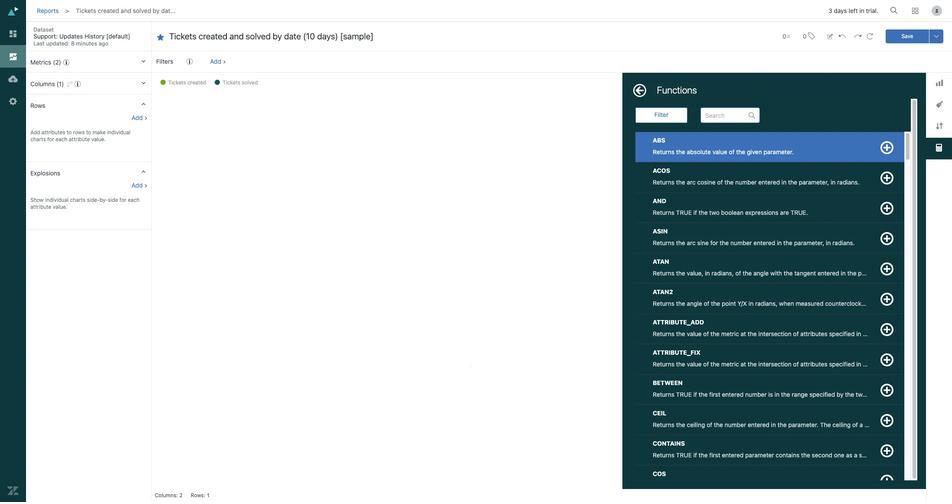 Task type: locate. For each thing, give the bounding box(es) containing it.
2 at from the top
[[741, 361, 746, 369]]

2 if from the top
[[653, 186, 657, 193]]

0 vertical spatial value.
[[91, 136, 106, 143]]

numbers.
[[894, 392, 920, 399]]

1 horizontal spatial attribute
[[69, 136, 90, 143]]

created for tickets created and solved by dat...
[[98, 7, 119, 14]]

given
[[747, 149, 762, 156]]

history
[[85, 33, 105, 40]]

'sum(profit)' for ceil(sum(profit)) will return the 'upper' value for each value of the 'sum(profit)' metric.
[[842, 444, 879, 452]]

th
[[948, 422, 953, 429]]

1 vertical spatial contains
[[925, 475, 949, 482]]

number down boolean
[[731, 240, 752, 247]]

-
[[699, 178, 701, 186], [699, 459, 701, 467], [805, 459, 808, 467]]

radians.
[[838, 179, 860, 186], [833, 240, 855, 247]]

1 intersection from the top
[[759, 331, 792, 338]]

each inside show individual charts side-by-side for each attribute value.
[[128, 197, 140, 204]]

0 vertical spatial by
[[153, 7, 160, 14]]

learn about down attribute_add(med(first
[[653, 383, 688, 390]]

3 example: from the top
[[653, 391, 679, 398]]

0 inside dropdown button
[[783, 32, 787, 40]]

to up the otherwise,
[[949, 361, 953, 369]]

one
[[834, 452, 845, 460]]

function
[[874, 331, 897, 338]]

0 vertical spatial about
[[670, 383, 687, 390]]

0 horizontal spatial 500,
[[721, 414, 733, 421]]

1 vertical spatial by
[[837, 392, 844, 399]]

a up attribute_add(med(first
[[721, 346, 724, 353]]

ceil(sum(profit))
[[653, 444, 704, 452], [729, 452, 779, 459], [732, 459, 782, 467]]

1 examples: from the top
[[653, 163, 682, 171]]

type formulas to create new custom metrics
[[637, 108, 761, 115]]

1 vertical spatial learn
[[653, 413, 669, 421]]

reply left (min)),
[[733, 368, 747, 376]]

individual inside show individual charts side-by-side for each attribute value.
[[45, 197, 69, 204]]

mode],"truck")
[[702, 475, 745, 482]]

1 vertical spatial absolute
[[744, 171, 768, 178]]

individual right show
[[45, 197, 69, 204]]

6 plus circle image from the top
[[881, 415, 894, 428]]

datasets image
[[7, 73, 19, 85]]

true inside examples: contains([ship mode],"truck") will return true for each value of the 'ship mode' attribute that contains " if [ship mode] = "regular truck" then contains([ship mode],"truck") returns true. if [ship mode] = "regular mail" then contains([ship mode],"truck") returns false.
[[776, 475, 792, 482]]

metric.
[[881, 171, 901, 178], [880, 444, 900, 452]]

at for attribute_add
[[741, 331, 746, 338]]

'upper'
[[745, 444, 765, 452]]

0 vertical spatial as
[[713, 346, 719, 353]]

passed for attribute_add
[[691, 346, 711, 353]]

parameter. for returns the absolute value of the given parameter.
[[764, 149, 794, 156]]

2 vertical spatial added
[[930, 361, 947, 369]]

left
[[849, 7, 858, 14]]

attributes down the [ticket
[[783, 376, 810, 383]]

number for first
[[746, 392, 767, 399]]

individual right make
[[107, 129, 130, 136]]

entered down expressions
[[754, 240, 776, 247]]

0 vertical spatial example:
[[653, 224, 679, 232]]

the inside examples: contains([ship mode],"truck") will return true for each value of the 'ship mode' attribute that contains " if [ship mode] = "regular truck" then contains([ship mode],"truck") returns true. if [ship mode] = "regular mail" then contains([ship mode],"truck") returns false.
[[841, 475, 851, 482]]

1 vertical spatial learn about
[[653, 413, 688, 421]]

1 vertical spatial added
[[935, 346, 952, 353]]

0 vertical spatial 'sum(profit)'
[[843, 171, 880, 178]]

entered
[[759, 179, 780, 186], [754, 240, 776, 247], [722, 392, 744, 399], [748, 422, 770, 429], [722, 452, 744, 460]]

4 returns from the top
[[653, 240, 675, 247]]

0 vertical spatial are
[[781, 209, 789, 217]]

that left "
[[913, 475, 924, 482]]

slice up equal
[[835, 376, 848, 383]]

1 plus circle image from the top
[[881, 172, 894, 185]]

4 plus circle image from the top
[[881, 354, 894, 367]]

2 slice from the top
[[835, 376, 848, 383]]

learn about up field
[[653, 413, 688, 421]]

rows:
[[191, 493, 205, 500]]

5
[[802, 452, 806, 459]]

as right "one"
[[846, 452, 853, 460]]

the down examples: between(sum(profit), 500, 1500) will return true if sum(profit) is equal to 500, to 1500, or to any other v
[[821, 422, 831, 429]]

3 examples: from the top
[[653, 437, 682, 444]]

1 500, from the left
[[721, 414, 733, 421]]

parameter. for the metric is passed as a first parameter. the attributes that will slice the metric are passed next.
[[739, 376, 769, 383]]

0 vertical spatial radians.
[[838, 179, 860, 186]]

metric. inside examples: abs(sum(profit)) will return the absolute value of each value of the 'sum(profit)' metric. if sum(profit) = -539.23 then abs(sum(profit)) returns 539.23 if sum(profit) = 1012.124 then abs(sum(profit)) returns 1012.124
[[881, 171, 901, 178]]

1 vertical spatial that
[[811, 376, 822, 383]]

true for parameter
[[677, 452, 692, 460]]

2 vertical spatial example:
[[653, 391, 679, 398]]

returns the value of the metric at the intersection of attributes specified in the function. attributes added to
[[653, 361, 953, 369]]

0 vertical spatial learn about
[[653, 383, 688, 390]]

zendesk products image
[[913, 8, 919, 14]]

v
[[951, 414, 953, 421]]

ceil
[[653, 410, 667, 417]]

examples: down field
[[653, 437, 682, 444]]

add
[[210, 58, 221, 65], [132, 114, 143, 122], [30, 129, 40, 136], [132, 182, 143, 189], [841, 423, 852, 431]]

examples: up formula
[[653, 163, 682, 171]]

ceiling
[[687, 422, 705, 429], [833, 422, 851, 429]]

formulas
[[652, 108, 676, 115]]

specified left median
[[830, 361, 855, 369]]

return right 1500)
[[763, 414, 780, 421]]

example:
[[653, 224, 679, 232], [653, 361, 679, 368], [653, 391, 679, 398]]

slice down returns the value of the metric at the intersection of attributes specified in the function and those added to
[[835, 346, 848, 353]]

1 vertical spatial individual
[[45, 197, 69, 204]]

1 vertical spatial arc
[[687, 240, 696, 247]]

value inside examples: contains([ship mode],"truck") will return true for each value of the 'ship mode' attribute that contains " if [ship mode] = "regular truck" then contains([ship mode],"truck") returns true. if [ship mode] = "regular mail" then contains([ship mode],"truck") returns false.
[[818, 475, 833, 482]]

2 returns from the top
[[653, 179, 675, 186]]

1 vertical spatial solved
[[242, 79, 258, 86]]

1 vertical spatial and
[[899, 331, 909, 338]]

plus circle image for returns the arc cosine of the number entered in the parameter, in radians.
[[881, 172, 894, 185]]

1 arc from the top
[[687, 179, 696, 186]]

rows
[[73, 129, 85, 136]]

a down equal
[[860, 422, 863, 429]]

ceiling down between(sum(profit),
[[687, 422, 705, 429]]

tickets
[[76, 7, 96, 14], [168, 79, 186, 86], [223, 79, 240, 86]]

return right info icon
[[716, 444, 733, 452]]

1 horizontal spatial 500,
[[870, 414, 883, 421]]

that for function
[[811, 346, 822, 353]]

the
[[677, 149, 686, 156], [737, 149, 746, 156], [734, 171, 743, 178], [832, 171, 842, 178], [677, 179, 686, 186], [725, 179, 734, 186], [789, 179, 798, 186], [699, 209, 708, 217], [677, 240, 686, 247], [720, 240, 729, 247], [784, 240, 793, 247], [677, 331, 686, 338], [711, 331, 720, 338], [748, 331, 757, 338], [863, 331, 872, 338], [849, 346, 858, 353], [677, 361, 686, 369], [711, 361, 720, 369], [748, 361, 757, 369], [863, 361, 872, 369], [848, 368, 857, 376], [849, 376, 858, 383], [699, 392, 708, 399], [782, 392, 791, 399], [846, 392, 855, 399], [677, 422, 686, 429], [714, 422, 723, 429], [778, 422, 787, 429], [894, 422, 903, 429], [735, 444, 744, 452], [831, 444, 841, 452], [699, 452, 708, 460], [802, 452, 811, 460], [841, 475, 851, 482]]

contains
[[776, 452, 800, 460], [925, 475, 949, 482]]

to left rows
[[67, 129, 72, 136]]

minutes
[[76, 40, 97, 47]]

absolute inside examples: abs(sum(profit)) will return the absolute value of each value of the 'sum(profit)' metric. if sum(profit) = -539.23 then abs(sum(profit)) returns 539.23 if sum(profit) = 1012.124 then abs(sum(profit)) returns 1012.124
[[744, 171, 768, 178]]

a right "one"
[[855, 452, 858, 460]]

1 vertical spatial intersection
[[759, 361, 792, 369]]

500, down the "inclusive"
[[870, 414, 883, 421]]

2 arc from the top
[[687, 240, 696, 247]]

1 vertical spatial parameter,
[[795, 240, 825, 247]]

returns for between
[[653, 392, 675, 399]]

2 examples: from the top
[[653, 406, 682, 414]]

then right info icon
[[714, 452, 727, 459]]

1 horizontal spatial reply
[[894, 368, 908, 376]]

0 horizontal spatial reply
[[733, 368, 747, 376]]

two left boolean
[[710, 209, 720, 217]]

0 vertical spatial metric.
[[881, 171, 901, 178]]

1 horizontal spatial time
[[909, 368, 921, 376]]

1 horizontal spatial contains
[[925, 475, 949, 482]]

about up field
[[670, 413, 687, 421]]

0
[[783, 32, 787, 40], [803, 32, 807, 40]]

tickets created and solved by dat...
[[76, 7, 176, 14]]

2 mode] from the top
[[675, 490, 693, 497]]

arc left cosine
[[687, 179, 696, 186]]

absolute up returns the arc cosine of the number entered in the parameter, in radians.
[[744, 171, 768, 178]]

'sum(profit)' inside examples: ceil(sum(profit)) will return the 'upper' value for each value of the 'sum(profit)' metric. if sum(profit) = 4.25, then ceil(sum(profit)) returns 5 if sum(profit) = -4.89, then ceil(sum(profit)) returns -4
[[842, 444, 879, 452]]

1 0 from the left
[[783, 32, 787, 40]]

will
[[704, 171, 713, 178], [824, 346, 833, 353], [824, 376, 833, 383], [753, 414, 762, 421], [705, 444, 714, 452], [747, 475, 756, 482]]

4 plus circle image from the top
[[881, 324, 894, 337]]

return inside examples: abs(sum(profit)) will return the absolute value of each value of the 'sum(profit)' metric. if sum(profit) = -539.23 then abs(sum(profit)) returns 539.23 if sum(profit) = 1012.124 then abs(sum(profit)) returns 1012.124
[[715, 171, 732, 178]]

0 horizontal spatial value.
[[53, 204, 67, 210]]

boolean
[[722, 209, 744, 217]]

if
[[694, 209, 697, 217], [694, 392, 697, 399], [799, 414, 803, 421], [694, 452, 697, 460]]

4 examples: from the top
[[653, 467, 682, 475]]

1 horizontal spatial charts
[[70, 197, 86, 204]]

2 500, from the left
[[870, 414, 883, 421]]

attributes down returns the value of the metric at the intersection of attributes specified in the function and those added to
[[783, 346, 810, 353]]

1 vertical spatial value.
[[53, 204, 67, 210]]

true.
[[791, 209, 808, 217], [873, 482, 890, 490]]

returns
[[788, 178, 808, 186], [790, 186, 810, 193], [826, 368, 847, 376], [781, 452, 801, 459], [784, 459, 804, 467], [851, 482, 871, 490], [848, 490, 868, 497]]

4 if from the top
[[653, 459, 657, 467]]

1 time from the left
[[749, 368, 761, 376]]

None text field
[[636, 145, 918, 160]]

tic
[[948, 368, 953, 376]]

example: down between at the bottom of the page
[[653, 391, 679, 398]]

500,
[[721, 414, 733, 421], [870, 414, 883, 421]]

2 example: from the top
[[653, 361, 679, 368]]

calculated
[[697, 85, 738, 96]]

by left dat...
[[153, 7, 160, 14]]

0 horizontal spatial ceiling
[[687, 422, 705, 429]]

returns down ceil
[[653, 422, 675, 429]]

attribute
[[69, 136, 90, 143], [30, 204, 51, 210], [887, 475, 911, 482]]

0 vertical spatial solved
[[133, 7, 151, 14]]

1 horizontal spatial 0
[[803, 32, 807, 40]]

passed up numbers. at right bottom
[[890, 376, 910, 383]]

passed for attribute_fix
[[691, 376, 711, 383]]

1 vertical spatial charts
[[70, 197, 86, 204]]

539.23
[[701, 178, 721, 186], [810, 178, 830, 186]]

5 plus circle image from the top
[[881, 445, 894, 458]]

0 vertical spatial those
[[911, 331, 927, 338]]

attribute inside the add attributes to rows to make individual charts for each attribute value.
[[69, 136, 90, 143]]

as up attribute_add(med(first
[[713, 346, 719, 353]]

plus circle image
[[881, 172, 894, 185], [881, 202, 894, 215], [881, 263, 894, 276], [881, 354, 894, 367], [881, 385, 894, 398], [881, 415, 894, 428]]

0 vertical spatial created
[[98, 7, 119, 14]]

1 vertical spatial metric.
[[880, 444, 900, 452]]

1
[[207, 493, 209, 500]]

parameter. down (min)),
[[739, 376, 769, 383]]

1 at from the top
[[741, 331, 746, 338]]

None text field
[[169, 31, 766, 42]]

5 if from the top
[[653, 482, 657, 490]]

at
[[741, 331, 746, 338], [741, 361, 746, 369]]

1 [ship from the top
[[658, 482, 673, 490]]

0 horizontal spatial tickets
[[76, 7, 96, 14]]

metric. for abs(sum(profit)) will return the absolute value of each value of the 'sum(profit)' metric.
[[881, 171, 901, 178]]

examples: inside examples: between(sum(profit), 500, 1500) will return true if sum(profit) is equal to 500, to 1500, or to any other v
[[653, 406, 682, 414]]

passed up attribute_add(med(first
[[691, 346, 711, 353]]

each
[[56, 136, 67, 143], [794, 171, 807, 178], [128, 197, 140, 204], [932, 368, 946, 376], [793, 444, 806, 452], [803, 475, 816, 482]]

calc image
[[937, 144, 943, 152]]

0 left 0 button
[[783, 32, 787, 40]]

attributes inside the add attributes to rows to make individual charts for each attribute value.
[[42, 129, 65, 136]]

select a field
[[640, 424, 676, 431]]

3 plus circle image from the top
[[881, 263, 894, 276]]

0 horizontal spatial created
[[98, 7, 119, 14]]

plus circle image for returns true if the two boolean expressions are true.
[[881, 202, 894, 215]]

abs(sum(profit)) up cosine
[[653, 171, 703, 178]]

for up returns true if the first entered parameter contains the second one as a substring.
[[783, 444, 791, 452]]

about
[[670, 383, 687, 390], [670, 413, 687, 421]]

0 vertical spatial parameter,
[[799, 179, 829, 186]]

1 vertical spatial created
[[188, 79, 206, 86]]

each inside examples: ceil(sum(profit)) will return the 'upper' value for each value of the 'sum(profit)' metric. if sum(profit) = 4.25, then ceil(sum(profit)) returns 5 if sum(profit) = -4.89, then ceil(sum(profit)) returns -4
[[793, 444, 806, 452]]

1 vertical spatial those
[[917, 346, 933, 353]]

otherwise,
[[922, 392, 952, 399]]

2 0 from the left
[[803, 32, 807, 40]]

1 vertical spatial about
[[670, 413, 687, 421]]

will inside examples: ceil(sum(profit)) will return the 'upper' value for each value of the 'sum(profit)' metric. if sum(profit) = 4.25, then ceil(sum(profit)) returns 5 if sum(profit) = -4.89, then ceil(sum(profit)) returns -4
[[705, 444, 714, 452]]

500, left 1500)
[[721, 414, 733, 421]]

functions
[[657, 85, 697, 96]]

examples: inside examples: ceil(sum(profit)) will return the 'upper' value for each value of the 'sum(profit)' metric. if sum(profit) = 4.25, then ceil(sum(profit)) returns 5 if sum(profit) = -4.89, then ceil(sum(profit)) returns -4
[[653, 437, 682, 444]]

arc for sine
[[687, 240, 696, 247]]

6 returns from the top
[[653, 361, 675, 369]]

number down 1500)
[[725, 422, 747, 429]]

learn up ceil
[[653, 383, 669, 390]]

1 horizontal spatial absolute
[[744, 171, 768, 178]]

examples: for ceil
[[653, 437, 682, 444]]

0 for 0 dropdown button
[[783, 32, 787, 40]]

absolute up cosine
[[687, 149, 711, 156]]

1 horizontal spatial ceiling
[[833, 422, 851, 429]]

1 returns from the top
[[653, 149, 675, 156]]

save button
[[886, 29, 930, 43]]

1 plus circle image from the top
[[881, 141, 894, 154]]

1 slice from the top
[[835, 346, 848, 353]]

metric. inside examples: ceil(sum(profit)) will return the 'upper' value for each value of the 'sum(profit)' metric. if sum(profit) = 4.25, then ceil(sum(profit)) returns 5 if sum(profit) = -4.89, then ceil(sum(profit)) returns -4
[[880, 444, 900, 452]]

the
[[653, 346, 664, 353], [770, 346, 781, 353], [653, 376, 664, 383], [770, 376, 781, 383], [821, 422, 831, 429]]

[default]
[[106, 33, 130, 40]]

1 vertical spatial are
[[879, 376, 888, 383]]

1 vertical spatial 'sum(profit)'
[[842, 444, 879, 452]]

cosine
[[698, 179, 716, 186]]

0 horizontal spatial by
[[153, 7, 160, 14]]

entered up expressions
[[759, 179, 780, 186]]

if
[[653, 178, 657, 186], [653, 186, 657, 193], [653, 452, 657, 459], [653, 459, 657, 467], [653, 482, 657, 490], [653, 490, 657, 497]]

as down attribute_add(med(first
[[713, 376, 719, 383]]

returns for and
[[653, 209, 675, 217]]

- down returns the absolute value of the given parameter.
[[699, 178, 701, 186]]

1 horizontal spatial solved
[[242, 79, 258, 86]]

1 horizontal spatial individual
[[107, 129, 130, 136]]

example: down 'attribute_fix'
[[653, 361, 679, 368]]

will up the 4.25,
[[705, 444, 714, 452]]

to up tic
[[947, 331, 953, 338]]

specified up 'the metric is passed as a first parameter. the attributes that will slice the metric in addition to those added'
[[830, 331, 855, 338]]

1 vertical spatial attribute
[[30, 204, 51, 210]]

plus circle image for returns the value of the metric at the intersection of attributes specified in the function. attributes added to
[[881, 354, 894, 367]]

rows
[[30, 102, 45, 109]]

1 horizontal spatial are
[[879, 376, 888, 383]]

2 horizontal spatial attribute
[[887, 475, 911, 482]]

if left boolean
[[694, 209, 697, 217]]

number up 1500)
[[746, 392, 767, 399]]

radians. for returns the arc sine for the number entered in the parameter, in radians.
[[833, 240, 855, 247]]

contains inside examples: contains([ship mode],"truck") will return true for each value of the 'ship mode' attribute that contains " if [ship mode] = "regular truck" then contains([ship mode],"truck") returns true. if [ship mode] = "regular mail" then contains([ship mode],"truck") returns false.
[[925, 475, 949, 482]]

charts
[[30, 136, 46, 143], [70, 197, 86, 204]]

a
[[721, 346, 724, 353], [721, 376, 724, 383], [860, 422, 863, 429], [659, 424, 662, 431], [855, 452, 858, 460]]

plus circle image
[[881, 141, 894, 154], [881, 233, 894, 246], [881, 293, 894, 306], [881, 324, 894, 337], [881, 445, 894, 458], [881, 476, 894, 489]]

3 days left in trial.
[[829, 7, 879, 14]]

0 vertical spatial absolute
[[687, 149, 711, 156]]

attributes up 'the metric is passed as a first parameter. the attributes that will slice the metric in addition to those added'
[[801, 331, 828, 338]]

0 vertical spatial individual
[[107, 129, 130, 136]]

3 returns from the top
[[653, 209, 675, 217]]

tickets created
[[168, 79, 206, 86]]

2
[[180, 493, 183, 500]]

if inside examples: between(sum(profit), 500, 1500) will return true if sum(profit) is equal to 500, to 1500, or to any other v
[[799, 414, 803, 421]]

0 vertical spatial two
[[710, 209, 720, 217]]

parameter. up (min)),
[[739, 346, 769, 353]]

returns down acos
[[653, 179, 675, 186]]

will down group])
[[824, 376, 833, 383]]

- down 5
[[805, 459, 808, 467]]

0 horizontal spatial individual
[[45, 197, 69, 204]]

0 horizontal spatial 539.23
[[701, 178, 721, 186]]

1 horizontal spatial tickets
[[168, 79, 186, 86]]

1 horizontal spatial created
[[188, 79, 206, 86]]

value.
[[91, 136, 106, 143], [53, 204, 67, 210]]

about down attribute_add(med(first
[[670, 383, 687, 390]]

returns down 'attribute_fix'
[[653, 361, 675, 369]]

attributes left rows
[[42, 129, 65, 136]]

0 horizontal spatial charts
[[30, 136, 46, 143]]

mode],"truck")
[[808, 482, 849, 490], [805, 490, 846, 497]]

a left field
[[659, 424, 662, 431]]

1 learn from the top
[[653, 383, 669, 390]]

0 inside button
[[803, 32, 807, 40]]

3 if from the top
[[653, 452, 657, 459]]

1 horizontal spatial by
[[837, 392, 844, 399]]

0 horizontal spatial 0
[[783, 32, 787, 40]]

0 vertical spatial arc
[[687, 179, 696, 186]]

passed down attribute_add(med(first
[[691, 376, 711, 383]]

2 ceiling from the left
[[833, 422, 851, 429]]

parameter, for returns the arc cosine of the number entered in the parameter, in radians.
[[799, 179, 829, 186]]

2 plus circle image from the top
[[881, 233, 894, 246]]

(min)),
[[763, 368, 781, 376]]

1 1012.124 from the left
[[699, 186, 723, 193]]

examples: inside examples: abs(sum(profit)) will return the absolute value of each value of the 'sum(profit)' metric. if sum(profit) = -539.23 then abs(sum(profit)) returns 539.23 if sum(profit) = 1012.124 then abs(sum(profit)) returns 1012.124
[[653, 163, 682, 171]]

0 right 0 dropdown button
[[803, 32, 807, 40]]

0 horizontal spatial attribute
[[30, 204, 51, 210]]

name
[[636, 134, 652, 141]]

attribute right mode'
[[887, 475, 911, 482]]

examples: for contains
[[653, 467, 682, 475]]

reports image
[[7, 51, 19, 62]]

mail"
[[726, 490, 740, 497]]

'sum(profit)' inside examples: abs(sum(profit)) will return the absolute value of each value of the 'sum(profit)' metric. if sum(profit) = -539.23 then abs(sum(profit)) returns 539.23 if sum(profit) = 1012.124 then abs(sum(profit)) returns 1012.124
[[843, 171, 880, 178]]

1 vertical spatial specified
[[830, 361, 855, 369]]

contains left 5
[[776, 452, 800, 460]]

1 horizontal spatial 539.23
[[810, 178, 830, 186]]

attribute down rows
[[69, 136, 90, 143]]

returns down attribute_add
[[653, 331, 675, 338]]

5 returns from the top
[[653, 331, 675, 338]]

save group
[[886, 29, 944, 43]]

dat...
[[161, 7, 176, 14]]

2 "regular from the top
[[700, 490, 724, 497]]

the up (min)),
[[770, 346, 781, 353]]

is up the add "button"
[[839, 414, 844, 421]]

0 vertical spatial contains
[[776, 452, 800, 460]]

examples: ceil(sum(profit)) will return the 'upper' value for each value of the 'sum(profit)' metric. if sum(profit) = 4.25, then ceil(sum(profit)) returns 5 if sum(profit) = -4.89, then ceil(sum(profit)) returns -4
[[653, 437, 900, 467]]

is down 1500,
[[888, 422, 893, 429]]

return down returns true if the first entered parameter contains the second one as a substring.
[[757, 475, 774, 482]]

1 539.23 from the left
[[701, 178, 721, 186]]

2 intersection from the top
[[759, 361, 792, 369]]

9 returns from the top
[[653, 452, 675, 460]]

2 vertical spatial attribute
[[887, 475, 911, 482]]

1 reply from the left
[[733, 368, 747, 376]]

as for attribute_add
[[713, 346, 719, 353]]

will inside examples: abs(sum(profit)) will return the absolute value of each value of the 'sum(profit)' metric. if sum(profit) = -539.23 then abs(sum(profit)) returns 539.23 if sum(profit) = 1012.124 then abs(sum(profit)) returns 1012.124
[[704, 171, 713, 178]]

1 horizontal spatial value.
[[91, 136, 106, 143]]

returns the arc cosine of the number entered in the parameter, in radians.
[[653, 179, 860, 186]]

for inside examples: ceil(sum(profit)) will return the 'upper' value for each value of the 'sum(profit)' metric. if sum(profit) = 4.25, then ceil(sum(profit)) returns 5 if sum(profit) = -4.89, then ceil(sum(profit)) returns -4
[[783, 444, 791, 452]]

for inside show individual charts side-by-side for each attribute value.
[[120, 197, 126, 204]]

parameter, for returns the arc sine for the number entered in the parameter, in radians.
[[795, 240, 825, 247]]

1 vertical spatial example:
[[653, 361, 679, 368]]

0 vertical spatial charts
[[30, 136, 46, 143]]

info image
[[707, 450, 713, 456]]

1 vertical spatial true.
[[873, 482, 890, 490]]

7 returns from the top
[[653, 392, 675, 399]]

6 plus circle image from the top
[[881, 476, 894, 489]]

that down group])
[[811, 376, 822, 383]]

then right mail"
[[742, 490, 754, 497]]

sum(profit) down acos
[[658, 178, 692, 186]]

0 horizontal spatial absolute
[[687, 149, 711, 156]]

will right 1500)
[[753, 414, 762, 421]]

open in-app guide image
[[187, 59, 193, 65], [63, 59, 69, 66]]

2 plus circle image from the top
[[881, 202, 894, 215]]

in
[[860, 7, 865, 14], [782, 179, 787, 186], [831, 179, 836, 186], [777, 240, 782, 247], [826, 240, 831, 247], [857, 331, 862, 338], [879, 346, 884, 353], [857, 361, 862, 369], [775, 392, 780, 399], [771, 422, 776, 429]]

0 vertical spatial true.
[[791, 209, 808, 217]]

0 vertical spatial learn
[[653, 383, 669, 390]]

5 plus circle image from the top
[[881, 385, 894, 398]]

mode]
[[675, 482, 693, 490], [675, 490, 693, 497]]

1 "regular from the top
[[700, 482, 724, 490]]

parameter. right "given"
[[764, 149, 794, 156]]

that
[[811, 346, 822, 353], [811, 376, 822, 383], [913, 475, 924, 482]]

1 if from the top
[[653, 178, 657, 186]]

range
[[792, 392, 808, 399]]

created
[[98, 7, 119, 14], [188, 79, 206, 86]]

1 vertical spatial radians.
[[833, 240, 855, 247]]

first
[[726, 346, 737, 353], [881, 368, 892, 376], [726, 376, 737, 383], [710, 392, 721, 399], [710, 452, 721, 460]]

1 learn about from the top
[[653, 383, 688, 390]]

created for tickets created
[[188, 79, 206, 86]]

6 if from the top
[[653, 490, 657, 497]]

1 vertical spatial as
[[713, 376, 719, 383]]

2 learn from the top
[[653, 413, 669, 421]]

for right the sine
[[711, 240, 719, 247]]

1 vertical spatial slice
[[835, 376, 848, 383]]

returns for asin
[[653, 240, 675, 247]]

0 vertical spatial attribute
[[69, 136, 90, 143]]

zendesk image
[[7, 486, 19, 497]]

value. down make
[[91, 136, 106, 143]]

plus circle image for returns true if the first entered number is in the range specified by the two inclusive numbers. otherwise, 
[[881, 385, 894, 398]]

2 1012.124 from the left
[[812, 186, 836, 193]]

intersection for attribute_fix
[[759, 361, 792, 369]]

entered up 1500)
[[722, 392, 744, 399]]

0 vertical spatial slice
[[835, 346, 848, 353]]

8 returns from the top
[[653, 422, 675, 429]]

standard
[[657, 85, 694, 96]]

metrics (2)
[[30, 59, 61, 66]]

number down "given"
[[736, 179, 757, 186]]

2 vertical spatial that
[[913, 475, 924, 482]]

for up the explosions
[[47, 136, 54, 143]]

examples: inside examples: contains([ship mode],"truck") will return true for each value of the 'ship mode' attribute that contains " if [ship mode] = "regular truck" then contains([ship mode],"truck") returns true. if [ship mode] = "regular mail" then contains([ship mode],"truck") returns false.
[[653, 467, 682, 475]]

attribute inside examples: contains([ship mode],"truck") will return true for each value of the 'ship mode' attribute that contains " if [ship mode] = "regular truck" then contains([ship mode],"truck") returns true. if [ship mode] = "regular mail" then contains([ship mode],"truck") returns false.
[[887, 475, 911, 482]]

0 vertical spatial specified
[[830, 331, 855, 338]]

ceiling down equal
[[833, 422, 851, 429]]

"
[[951, 475, 953, 482]]

returns the absolute value of the given parameter.
[[653, 149, 794, 156]]

specified
[[830, 331, 855, 338], [830, 361, 855, 369], [810, 392, 836, 399]]

to up attributes
[[910, 346, 916, 353]]



Task type: vqa. For each thing, say whether or not it's contained in the screenshot.


Task type: describe. For each thing, give the bounding box(es) containing it.
0 vertical spatial added
[[928, 331, 946, 338]]

attributes
[[900, 361, 928, 369]]

support:
[[33, 33, 58, 40]]

value. inside show individual charts side-by-side for each attribute value.
[[53, 204, 67, 210]]

1 horizontal spatial open in-app guide image
[[187, 59, 193, 65]]

combined shape image
[[936, 101, 943, 108]]

parameter. for the metric is passed as a first parameter. the attributes that will slice the metric in addition to those added 
[[739, 346, 769, 353]]

if for expressions
[[694, 209, 697, 217]]

that inside examples: contains([ship mode],"truck") will return true for each value of the 'ship mode' attribute that contains " if [ship mode] = "regular truck" then contains([ship mode],"truck") returns true. if [ship mode] = "regular mail" then contains([ship mode],"truck") returns false.
[[913, 475, 924, 482]]

to left create
[[678, 108, 684, 115]]

is up attribute_add(med(first
[[685, 346, 689, 353]]

plus circle image for returns the arc sine for the number entered in the parameter, in radians.
[[881, 233, 894, 246]]

4.25,
[[699, 452, 713, 459]]

as for attribute_fix
[[713, 376, 719, 383]]

intersection for attribute_add
[[759, 331, 792, 338]]

integer
[[927, 422, 946, 429]]

'ship
[[852, 475, 866, 482]]

graph image
[[936, 80, 943, 86]]

separately
[[676, 449, 705, 457]]

truck"
[[726, 482, 743, 490]]

of inside examples: ceil(sum(profit)) will return the 'upper' value for each value of the 'sum(profit)' metric. if sum(profit) = 4.25, then ceil(sum(profit)) returns 5 if sum(profit) = -4.89, then ceil(sum(profit)) returns -4
[[824, 444, 830, 452]]

returns for abs
[[653, 149, 675, 156]]

returns true if the first entered number is in the range specified by the two inclusive numbers. otherwise, 
[[653, 392, 953, 399]]

return inside examples: ceil(sum(profit)) will return the 'upper' value for each value of the 'sum(profit)' metric. if sum(profit) = 4.25, then ceil(sum(profit)) returns 5 if sum(profit) = -4.89, then ceil(sum(profit)) returns -4
[[716, 444, 733, 452]]

arc for cosine
[[687, 179, 696, 186]]

rows: 1
[[191, 493, 209, 500]]

true inside examples: between(sum(profit), 500, 1500) will return true if sum(profit) is equal to 500, to 1500, or to any other v
[[782, 414, 798, 421]]

false.
[[870, 490, 890, 497]]

add inside the add attributes to rows to make individual charts for each attribute value.
[[30, 129, 40, 136]]

[ticket
[[783, 368, 802, 376]]

field
[[664, 424, 676, 431]]

tickets solved
[[223, 79, 258, 86]]

returns for contains
[[653, 452, 675, 460]]

function.
[[874, 361, 899, 369]]

3 plus circle image from the top
[[881, 293, 894, 306]]

0 horizontal spatial are
[[781, 209, 789, 217]]

returns the ceiling of the number entered in the parameter. the ceiling of a number is the closest integer th
[[653, 422, 953, 429]]

parameter. down examples: between(sum(profit), 500, 1500) will return true if sum(profit) is equal to 500, to 1500, or to any other v
[[789, 422, 819, 429]]

arrows image
[[936, 123, 943, 130]]

side
[[108, 197, 118, 204]]

a down attribute_add(med(first
[[721, 376, 724, 383]]

admin image
[[7, 96, 19, 107]]

to right rows
[[86, 129, 91, 136]]

1 mode] from the top
[[675, 482, 693, 490]]

open in-app guide image
[[75, 81, 81, 87]]

examples: for abs
[[653, 163, 682, 171]]

attribute inside show individual charts side-by-side for each attribute value.
[[30, 204, 51, 210]]

to right equal
[[863, 414, 868, 421]]

if for parameter
[[694, 452, 697, 460]]

atan
[[653, 258, 670, 266]]

each inside "example: attribute_add(med(first reply time (min)), [ticket group]) returns the median first reply time for each tic"
[[932, 368, 946, 376]]

charts inside show individual charts side-by-side for each attribute value.
[[70, 197, 86, 204]]

Search text field
[[701, 108, 749, 123]]

0 for 0 button
[[803, 32, 807, 40]]

to left 1500,
[[884, 414, 890, 421]]

each inside examples: contains([ship mode],"truck") will return true for each value of the 'ship mode' attribute that contains " if [ship mode] = "regular truck" then contains([ship mode],"truck") returns true. if [ship mode] = "regular mail" then contains([ship mode],"truck") returns false.
[[803, 475, 816, 482]]

'sum(profit)' for abs(sum(profit)) will return the absolute value of each value of the 'sum(profit)' metric.
[[843, 171, 880, 178]]

plus circle image for returns the value of the metric at the intersection of attributes specified in the function and those added to
[[881, 324, 894, 337]]

attributes down 'the metric is passed as a first parameter. the attributes that will slice the metric in addition to those added'
[[801, 361, 828, 369]]

will inside examples: contains([ship mode],"truck") will return true for each value of the 'ship mode' attribute that contains " if [ship mode] = "regular truck" then contains([ship mode],"truck") returns true. if [ship mode] = "regular mail" then contains([ship mode],"truck") returns false.
[[747, 475, 756, 482]]

plus circle image for returns the absolute value of the given parameter.
[[881, 141, 894, 154]]

returns true if the two boolean expressions are true.
[[653, 209, 808, 217]]

create
[[685, 108, 703, 115]]

individual inside the add attributes to rows to make individual charts for each attribute value.
[[107, 129, 130, 136]]

addition
[[886, 346, 909, 353]]

0 horizontal spatial contains
[[776, 452, 800, 460]]

returns for ceil
[[653, 422, 675, 429]]

explosions
[[30, 170, 60, 177]]

sum(profit) up the and
[[658, 186, 692, 193]]

reports
[[37, 7, 59, 14]]

abs(sum(profit)) down "given"
[[737, 178, 787, 186]]

add inside "button"
[[841, 423, 852, 431]]

the down (min)),
[[770, 376, 781, 383]]

mode'
[[868, 475, 886, 482]]

first inside "example: attribute_add(med(first reply time (min)), [ticket group]) returns the median first reply time for each tic"
[[881, 368, 892, 376]]

number for for
[[731, 240, 752, 247]]

sum(profit) inside examples: between(sum(profit), 500, 1500) will return true if sum(profit) is equal to 500, to 1500, or to any other v
[[805, 414, 838, 421]]

true for number
[[677, 392, 692, 399]]

and
[[653, 197, 667, 205]]

standard calculated metric
[[657, 85, 766, 96]]

2 vertical spatial as
[[846, 452, 853, 460]]

metrics
[[740, 108, 761, 115]]

is inside examples: between(sum(profit), 500, 1500) will return true if sum(profit) is equal to 500, to 1500, or to any other v
[[839, 414, 844, 421]]

cos
[[653, 471, 666, 478]]

return inside examples: contains([ship mode],"truck") will return true for each value of the 'ship mode' attribute that contains " if [ship mode] = "regular truck" then contains([ship mode],"truck") returns true. if [ship mode] = "regular mail" then contains([ship mode],"truck") returns false.
[[757, 475, 774, 482]]

1 ceiling from the left
[[687, 422, 705, 429]]

then right truck"
[[745, 482, 757, 490]]

compute separately
[[649, 449, 705, 457]]

tickets for tickets created
[[168, 79, 186, 86]]

new
[[705, 108, 716, 115]]

ago
[[99, 40, 108, 47]]

then up returns true if the two boolean expressions are true.
[[725, 186, 737, 193]]

specified for are
[[830, 361, 855, 369]]

will inside examples: between(sum(profit), 500, 1500) will return true if sum(profit) is equal to 500, to 1500, or to any other v
[[753, 414, 762, 421]]

tickets for tickets created and solved by dat...
[[76, 7, 96, 14]]

true. inside examples: contains([ship mode],"truck") will return true for each value of the 'ship mode' attribute that contains " if [ship mode] = "regular truck" then contains([ship mode],"truck") returns true. if [ship mode] = "regular mail" then contains([ship mode],"truck") returns false.
[[873, 482, 890, 490]]

returns for attribute_add
[[653, 331, 675, 338]]

select
[[640, 424, 657, 431]]

sine
[[698, 240, 709, 247]]

slice for function
[[835, 346, 848, 353]]

of inside examples: contains([ship mode],"truck") will return true for each value of the 'ship mode' attribute that contains " if [ship mode] = "regular truck" then contains([ship mode],"truck") returns true. if [ship mode] = "regular mail" then contains([ship mode],"truck") returns false.
[[834, 475, 840, 482]]

returns for acos
[[653, 179, 675, 186]]

1 horizontal spatial two
[[856, 392, 866, 399]]

2 reply from the left
[[894, 368, 908, 376]]

examples: between(sum(profit), 500, 1500) will return true if sum(profit) is equal to 500, to 1500, or to any other v
[[653, 406, 953, 421]]

closest
[[905, 422, 925, 429]]

show individual charts side-by-side for each attribute value.
[[30, 197, 140, 210]]

that for function.
[[811, 376, 822, 383]]

acos
[[653, 167, 671, 174]]

1 example: from the top
[[653, 224, 679, 232]]

0 horizontal spatial true.
[[791, 209, 808, 217]]

charts inside the add attributes to rows to make individual charts for each attribute value.
[[30, 136, 46, 143]]

the inside "example: attribute_add(med(first reply time (min)), [ticket group]) returns the median first reply time for each tic"
[[848, 368, 857, 376]]

abs(sum(profit)) up expressions
[[739, 186, 788, 193]]

arrow left3 image
[[634, 84, 647, 97]]

will up group])
[[824, 346, 833, 353]]

to right or
[[916, 414, 922, 421]]

metric. for ceil(sum(profit)) will return the 'upper' value for each value of the 'sum(profit)' metric.
[[880, 444, 900, 452]]

true for expressions
[[677, 209, 692, 217]]

return inside examples: between(sum(profit), 500, 1500) will return true if sum(profit) is equal to 500, to 1500, or to any other v
[[763, 414, 780, 421]]

between
[[653, 380, 683, 387]]

slice for function.
[[835, 376, 848, 383]]

each inside examples: abs(sum(profit)) will return the absolute value of each value of the 'sum(profit)' metric. if sum(profit) = -539.23 then abs(sum(profit)) returns 539.23 if sum(profit) = 1012.124 then abs(sum(profit)) returns 1012.124
[[794, 171, 807, 178]]

1 about from the top
[[670, 383, 687, 390]]

compute
[[649, 449, 674, 457]]

returns the arc sine for the number entered in the parameter, in radians.
[[653, 240, 855, 247]]

for inside examples: contains([ship mode],"truck") will return true for each value of the 'ship mode' attribute that contains " if [ship mode] = "regular truck" then contains([ship mode],"truck") returns true. if [ship mode] = "regular mail" then contains([ship mode],"truck") returns false.
[[793, 475, 801, 482]]

2 about from the top
[[670, 413, 687, 421]]

metrics
[[30, 59, 51, 66]]

median
[[859, 368, 879, 376]]

last
[[33, 40, 45, 47]]

0 horizontal spatial solved
[[133, 7, 151, 14]]

contains
[[653, 440, 685, 448]]

the down attribute_add
[[653, 346, 664, 353]]

is down attribute_add(med(first
[[685, 376, 689, 383]]

columns
[[30, 80, 55, 88]]

2 learn about from the top
[[653, 413, 688, 421]]

other options image
[[933, 33, 940, 40]]

side-
[[87, 197, 100, 204]]

add attributes to rows to make individual charts for each attribute value.
[[30, 129, 130, 143]]

if for number
[[694, 392, 697, 399]]

4
[[808, 459, 812, 467]]

atan2
[[653, 289, 673, 296]]

attribute_fix
[[653, 349, 701, 357]]

plus circle image for returns the ceiling of the number entered in the parameter. the ceiling of a number is the closest integer th
[[881, 415, 894, 428]]

other
[[935, 414, 950, 421]]

by-
[[100, 197, 108, 204]]

2 time from the left
[[909, 368, 921, 376]]

the metric is passed as a first parameter. the attributes that will slice the metric are passed next.
[[653, 376, 925, 383]]

Search... field
[[892, 4, 901, 17]]

group])
[[804, 368, 825, 376]]

radians. for returns the arc cosine of the number entered in the parameter, in radians.
[[838, 179, 860, 186]]

custom
[[718, 108, 739, 115]]

sum(profit) down contains
[[658, 452, 692, 459]]

value. inside the add attributes to rows to make individual charts for each attribute value.
[[91, 136, 106, 143]]

entered down 1500)
[[748, 422, 770, 429]]

attribute_add(med(first
[[653, 368, 732, 376]]

abs
[[653, 137, 666, 144]]

for inside "example: attribute_add(med(first reply time (min)), [ticket group]) returns the median first reply time for each tic"
[[923, 368, 931, 376]]

days
[[834, 7, 847, 14]]

at for attribute_fix
[[741, 361, 746, 369]]

select a field link
[[636, 422, 774, 433]]

examples: abs(sum(profit)) will return the absolute value of each value of the 'sum(profit)' metric. if sum(profit) = -539.23 then abs(sum(profit)) returns 539.23 if sum(profit) = 1012.124 then abs(sum(profit)) returns 1012.124
[[653, 163, 901, 193]]

columns:
[[155, 493, 178, 500]]

1 horizontal spatial and
[[899, 331, 909, 338]]

0 button
[[799, 27, 819, 46]]

2 [ship from the top
[[658, 490, 673, 497]]

save
[[902, 33, 914, 39]]

attribute_add
[[653, 319, 704, 326]]

8
[[71, 40, 75, 47]]

- down the 4.25,
[[699, 459, 701, 467]]

example: attribute_add(med(first reply time (min)), [ticket group]) returns the median first reply time for each tic
[[653, 361, 953, 376]]

then right 4.89,
[[717, 459, 730, 467]]

dashboard image
[[7, 28, 19, 39]]

arrow right14 image
[[144, 28, 152, 36]]

4.89,
[[701, 459, 716, 467]]

asin
[[653, 228, 668, 235]]

0 horizontal spatial and
[[121, 7, 131, 14]]

tickets for tickets solved
[[223, 79, 240, 86]]

show
[[30, 197, 44, 204]]

plus circle image for returns true if the first entered parameter contains the second one as a substring.
[[881, 445, 894, 458]]

number for of
[[736, 179, 757, 186]]

arrow left3 image
[[634, 84, 647, 97]]

next.
[[912, 376, 925, 383]]

then right cosine
[[723, 178, 736, 186]]

columns: 2
[[155, 493, 183, 500]]

is down (min)),
[[769, 392, 773, 399]]

each inside the add attributes to rows to make individual charts for each attribute value.
[[56, 136, 67, 143]]

example: inside "example: attribute_add(med(first reply time (min)), [ticket group]) returns the median first reply time for each tic"
[[653, 361, 679, 368]]

returns the value of the metric at the intersection of attributes specified in the function and those added to
[[653, 331, 953, 338]]

updates
[[59, 33, 83, 40]]

dataset support: updates history [default] last updated: 8 minutes ago
[[33, 26, 130, 47]]

type
[[637, 108, 650, 115]]

filter button
[[636, 108, 688, 123]]

a inside "link"
[[659, 424, 662, 431]]

between(sum(profit),
[[653, 414, 719, 421]]

- inside examples: abs(sum(profit)) will return the absolute value of each value of the 'sum(profit)' metric. if sum(profit) = -539.23 then abs(sum(profit)) returns 539.23 if sum(profit) = 1012.124 then abs(sum(profit)) returns 1012.124
[[699, 178, 701, 186]]

2 vertical spatial specified
[[810, 392, 836, 399]]

specified for in
[[830, 331, 855, 338]]

2 539.23 from the left
[[810, 178, 830, 186]]

sum(profit) down compute separately
[[658, 459, 692, 467]]

3
[[829, 7, 833, 14]]

parameter
[[746, 452, 774, 460]]

returns for attribute_fix
[[653, 361, 675, 369]]

second
[[812, 452, 833, 460]]

the down 'attribute_fix'
[[653, 376, 664, 383]]

number up "substring."
[[865, 422, 887, 429]]

returns inside "example: attribute_add(med(first reply time (min)), [ticket group]) returns the median first reply time for each tic"
[[826, 368, 847, 376]]

entered right info icon
[[722, 452, 744, 460]]

0 horizontal spatial open in-app guide image
[[63, 59, 69, 66]]

any
[[923, 414, 933, 421]]

dataset
[[33, 26, 54, 33]]

for inside the add attributes to rows to make individual charts for each attribute value.
[[47, 136, 54, 143]]



